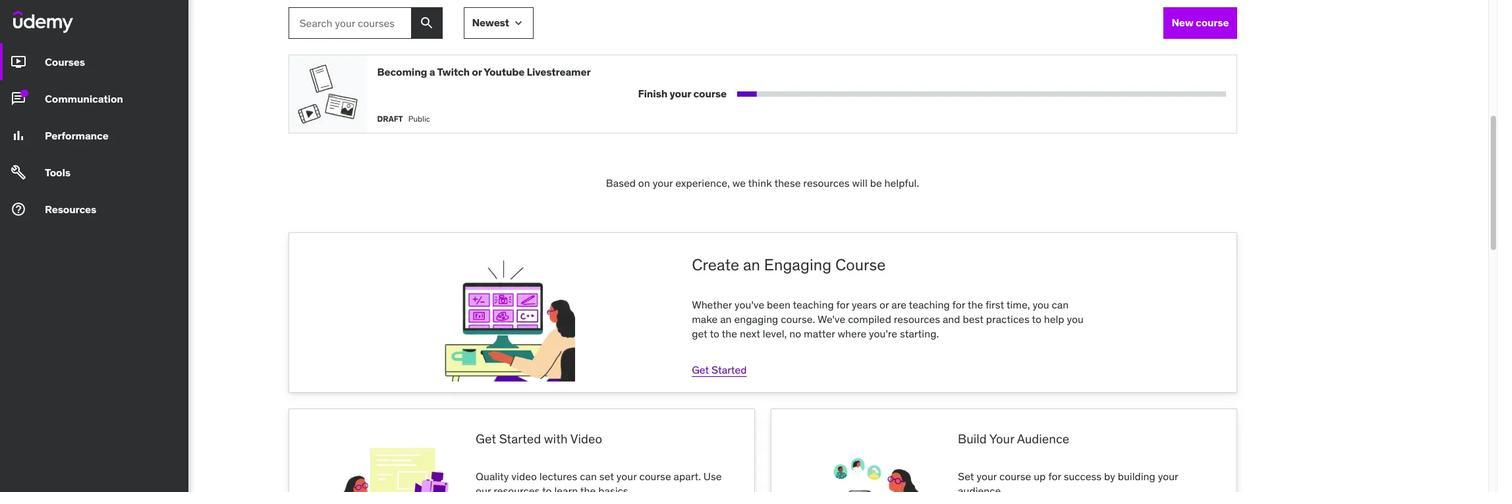 Task type: locate. For each thing, give the bounding box(es) containing it.
medium image inside communication 'link'
[[11, 91, 26, 107]]

public
[[408, 114, 430, 124]]

resources
[[803, 176, 850, 189], [894, 313, 940, 326], [493, 485, 540, 493]]

get down get
[[692, 363, 709, 377]]

set
[[958, 470, 974, 483]]

2 vertical spatial the
[[580, 485, 596, 493]]

to right get
[[710, 328, 719, 341]]

set
[[599, 470, 614, 483]]

the up best on the right bottom
[[968, 298, 983, 311]]

resources up starting.
[[894, 313, 940, 326]]

1 medium image from the top
[[11, 54, 26, 70]]

0 horizontal spatial to
[[542, 485, 552, 493]]

2 medium image from the top
[[11, 165, 26, 181]]

audience
[[1017, 431, 1069, 447]]

course left edit
[[693, 87, 727, 100]]

1 vertical spatial to
[[710, 328, 719, 341]]

medium image left tools
[[11, 165, 26, 181]]

1 vertical spatial an
[[720, 313, 732, 326]]

an inside whether you've been teaching for years or are teaching for the first time, you can make an engaging course. we've compiled resources and best practices to help you get to the next level, no matter where you're starting.
[[720, 313, 732, 326]]

1 vertical spatial can
[[580, 470, 597, 483]]

for for create an engaging course
[[836, 298, 849, 311]]

for for build your audience
[[1048, 470, 1061, 483]]

can up help at right
[[1052, 298, 1069, 311]]

0 vertical spatial you
[[1033, 298, 1049, 311]]

your
[[670, 87, 691, 100], [653, 176, 673, 189], [617, 470, 637, 483], [977, 470, 997, 483], [1158, 470, 1178, 483]]

1 horizontal spatial can
[[1052, 298, 1069, 311]]

1 vertical spatial get
[[476, 431, 496, 447]]

0 vertical spatial can
[[1052, 298, 1069, 311]]

can left the set
[[580, 470, 597, 483]]

or right twitch
[[472, 65, 482, 78]]

video
[[511, 470, 537, 483]]

our
[[476, 485, 491, 493]]

you're
[[869, 328, 897, 341]]

video
[[570, 431, 602, 447]]

1 horizontal spatial to
[[710, 328, 719, 341]]

get
[[692, 363, 709, 377], [476, 431, 496, 447]]

udemy image
[[13, 11, 73, 33]]

or left are
[[879, 298, 889, 311]]

can
[[1052, 298, 1069, 311], [580, 470, 597, 483]]

helpful.
[[884, 176, 919, 189]]

course left up
[[999, 470, 1031, 483]]

for inside set your course up for success by building your audience.
[[1048, 470, 1061, 483]]

you up help at right
[[1033, 298, 1049, 311]]

you
[[1033, 298, 1049, 311], [1067, 313, 1084, 326]]

teaching up and
[[909, 298, 950, 311]]

course
[[835, 255, 886, 275]]

engaging
[[734, 313, 778, 326]]

draft public
[[377, 114, 430, 124]]

new course
[[1172, 16, 1229, 29]]

0 horizontal spatial you
[[1033, 298, 1049, 311]]

medium image for resources
[[11, 202, 26, 218]]

0 vertical spatial get
[[692, 363, 709, 377]]

1 teaching from the left
[[793, 298, 834, 311]]

can inside quality video lectures can set your course apart. use our resources to learn the basics.
[[580, 470, 597, 483]]

the left "next"
[[722, 328, 737, 341]]

medium image left 'courses'
[[11, 54, 26, 70]]

becoming a twitch or youtube livestreamer
[[377, 65, 591, 78]]

medium image for performance
[[11, 128, 26, 144]]

courses link
[[0, 44, 188, 80]]

get up the quality
[[476, 431, 496, 447]]

quality
[[476, 470, 509, 483]]

2 vertical spatial to
[[542, 485, 552, 493]]

can inside whether you've been teaching for years or are teaching for the first time, you can make an engaging course. we've compiled resources and best practices to help you get to the next level, no matter where you're starting.
[[1052, 298, 1069, 311]]

first
[[986, 298, 1004, 311]]

resources inside quality video lectures can set your course apart. use our resources to learn the basics.
[[493, 485, 540, 493]]

be
[[870, 176, 882, 189]]

medium image inside resources 'link'
[[11, 202, 26, 218]]

draft
[[377, 114, 403, 124]]

2 teaching from the left
[[909, 298, 950, 311]]

0 vertical spatial resources
[[803, 176, 850, 189]]

1 horizontal spatial get
[[692, 363, 709, 377]]

based on your experience, we think these resources will be helpful.
[[606, 176, 919, 189]]

medium image
[[11, 128, 26, 144], [11, 165, 26, 181], [11, 202, 26, 218]]

your
[[989, 431, 1014, 447]]

your inside quality video lectures can set your course apart. use our resources to learn the basics.
[[617, 470, 637, 483]]

for up we've
[[836, 298, 849, 311]]

practices
[[986, 313, 1029, 326]]

by
[[1104, 470, 1115, 483]]

resources
[[45, 203, 96, 216]]

newest button
[[463, 7, 534, 39]]

success
[[1064, 470, 1102, 483]]

medium image for courses link
[[11, 54, 26, 70]]

an right the create
[[743, 255, 760, 275]]

you right help at right
[[1067, 313, 1084, 326]]

courses
[[45, 55, 85, 68]]

0 vertical spatial started
[[712, 363, 747, 377]]

0 horizontal spatial started
[[499, 431, 541, 447]]

1 vertical spatial or
[[879, 298, 889, 311]]

1 horizontal spatial the
[[722, 328, 737, 341]]

started left with
[[499, 431, 541, 447]]

medium image inside courses link
[[11, 54, 26, 70]]

new course button
[[1164, 7, 1237, 39]]

course inside quality video lectures can set your course apart. use our resources to learn the basics.
[[639, 470, 671, 483]]

course left apart.
[[639, 470, 671, 483]]

teaching
[[793, 298, 834, 311], [909, 298, 950, 311]]

started down "next"
[[712, 363, 747, 377]]

1 vertical spatial resources
[[894, 313, 940, 326]]

0 vertical spatial the
[[968, 298, 983, 311]]

up
[[1034, 470, 1046, 483]]

course
[[1196, 16, 1229, 29], [824, 86, 864, 102], [693, 87, 727, 100], [639, 470, 671, 483], [999, 470, 1031, 483]]

1 vertical spatial you
[[1067, 313, 1084, 326]]

and
[[943, 313, 960, 326]]

2 horizontal spatial for
[[1048, 470, 1061, 483]]

1 horizontal spatial for
[[952, 298, 965, 311]]

to down lectures
[[542, 485, 552, 493]]

2 vertical spatial resources
[[493, 485, 540, 493]]

tools
[[45, 166, 70, 179]]

0 vertical spatial medium image
[[11, 54, 26, 70]]

starting.
[[900, 328, 939, 341]]

build your audience
[[958, 431, 1069, 447]]

0 vertical spatial to
[[1032, 313, 1041, 326]]

your up the basics.
[[617, 470, 637, 483]]

tools link
[[0, 154, 188, 191]]

we
[[732, 176, 746, 189]]

to
[[1032, 313, 1041, 326], [710, 328, 719, 341], [542, 485, 552, 493]]

teaching up course.
[[793, 298, 834, 311]]

a
[[429, 65, 435, 78]]

an down whether
[[720, 313, 732, 326]]

medium image left the communication on the top left of page
[[11, 91, 26, 107]]

your right finish
[[670, 87, 691, 100]]

medium image left 'resources'
[[11, 202, 26, 218]]

0 horizontal spatial an
[[720, 313, 732, 326]]

the right learn
[[580, 485, 596, 493]]

building
[[1118, 470, 1155, 483]]

to left help at right
[[1032, 313, 1041, 326]]

0 horizontal spatial get
[[476, 431, 496, 447]]

edit
[[739, 86, 763, 102]]

1 horizontal spatial started
[[712, 363, 747, 377]]

1 horizontal spatial an
[[743, 255, 760, 275]]

started
[[712, 363, 747, 377], [499, 431, 541, 447]]

or
[[472, 65, 482, 78], [879, 298, 889, 311]]

medium image inside performance link
[[11, 128, 26, 144]]

get started with video
[[476, 431, 602, 447]]

2 medium image from the top
[[11, 91, 26, 107]]

1 vertical spatial medium image
[[11, 165, 26, 181]]

an
[[743, 255, 760, 275], [720, 313, 732, 326]]

course right new
[[1196, 16, 1229, 29]]

or inside whether you've been teaching for years or are teaching for the first time, you can make an engaging course. we've compiled resources and best practices to help you get to the next level, no matter where you're starting.
[[879, 298, 889, 311]]

0 horizontal spatial for
[[836, 298, 849, 311]]

1 vertical spatial started
[[499, 431, 541, 447]]

medium image
[[11, 54, 26, 70], [11, 91, 26, 107]]

resources down video
[[493, 485, 540, 493]]

1 medium image from the top
[[11, 128, 26, 144]]

where
[[838, 328, 866, 341]]

0 horizontal spatial teaching
[[793, 298, 834, 311]]

get
[[692, 328, 707, 341]]

medium image inside tools link
[[11, 165, 26, 181]]

0 horizontal spatial resources
[[493, 485, 540, 493]]

1 horizontal spatial teaching
[[909, 298, 950, 311]]

for right up
[[1048, 470, 1061, 483]]

use
[[703, 470, 722, 483]]

for up and
[[952, 298, 965, 311]]

0 horizontal spatial or
[[472, 65, 482, 78]]

resources left will
[[803, 176, 850, 189]]

2 horizontal spatial resources
[[894, 313, 940, 326]]

0 horizontal spatial can
[[580, 470, 597, 483]]

1 vertical spatial medium image
[[11, 91, 26, 107]]

medium image left performance
[[11, 128, 26, 144]]

0 horizontal spatial the
[[580, 485, 596, 493]]

3 medium image from the top
[[11, 202, 26, 218]]

0 vertical spatial medium image
[[11, 128, 26, 144]]

1 horizontal spatial or
[[879, 298, 889, 311]]

think
[[748, 176, 772, 189]]

medium image for communication 'link'
[[11, 91, 26, 107]]

2 vertical spatial medium image
[[11, 202, 26, 218]]



Task type: describe. For each thing, give the bounding box(es) containing it.
learn
[[554, 485, 578, 493]]

performance link
[[0, 117, 188, 154]]

been
[[767, 298, 790, 311]]

get started link
[[692, 363, 747, 377]]

help
[[1044, 313, 1064, 326]]

with
[[544, 431, 568, 447]]

set your course up for success by building your audience.
[[958, 470, 1178, 493]]

based
[[606, 176, 636, 189]]

2 horizontal spatial to
[[1032, 313, 1041, 326]]

are
[[891, 298, 906, 311]]

youtube
[[484, 65, 524, 78]]

years
[[852, 298, 877, 311]]

course.
[[781, 313, 815, 326]]

get started
[[692, 363, 747, 377]]

the inside quality video lectures can set your course apart. use our resources to learn the basics.
[[580, 485, 596, 493]]

your up 'audience.'
[[977, 470, 997, 483]]

engaging
[[764, 255, 831, 275]]

will
[[852, 176, 867, 189]]

finish your course
[[638, 87, 727, 100]]

1 horizontal spatial resources
[[803, 176, 850, 189]]

1 vertical spatial the
[[722, 328, 737, 341]]

becoming
[[377, 65, 427, 78]]

your right building
[[1158, 470, 1178, 483]]

basics.
[[598, 485, 631, 493]]

audience.
[[958, 485, 1003, 493]]

get for get started with video
[[476, 431, 496, 447]]

matter
[[804, 328, 835, 341]]

apart.
[[674, 470, 701, 483]]

you've
[[735, 298, 764, 311]]

2 horizontal spatial the
[[968, 298, 983, 311]]

resources inside whether you've been teaching for years or are teaching for the first time, you can make an engaging course. we've compiled resources and best practices to help you get to the next level, no matter where you're starting.
[[894, 313, 940, 326]]

time,
[[1006, 298, 1030, 311]]

twitch
[[437, 65, 470, 78]]

started for get started
[[712, 363, 747, 377]]

compiled
[[848, 313, 891, 326]]

course inside button
[[1196, 16, 1229, 29]]

livestreamer
[[527, 65, 591, 78]]

build
[[958, 431, 987, 447]]

new
[[1172, 16, 1193, 29]]

next
[[740, 328, 760, 341]]

/
[[765, 86, 772, 102]]

finish
[[638, 87, 667, 100]]

get for get started
[[692, 363, 709, 377]]

0 vertical spatial an
[[743, 255, 760, 275]]

manage
[[775, 86, 822, 102]]

lectures
[[539, 470, 577, 483]]

these
[[774, 176, 801, 189]]

medium image for tools
[[11, 165, 26, 181]]

communication
[[45, 92, 123, 105]]

your right on
[[653, 176, 673, 189]]

newest
[[472, 16, 509, 29]]

0 vertical spatial or
[[472, 65, 482, 78]]

edit / manage course
[[739, 86, 864, 102]]

small image
[[512, 16, 525, 29]]

quality video lectures can set your course apart. use our resources to learn the basics.
[[476, 470, 722, 493]]

course right manage
[[824, 86, 864, 102]]

we've
[[817, 313, 845, 326]]

Search your courses text field
[[288, 7, 411, 39]]

best
[[963, 313, 984, 326]]

resources link
[[0, 191, 188, 228]]

edit / manage course link
[[576, 60, 1027, 127]]

course inside set your course up for success by building your audience.
[[999, 470, 1031, 483]]

communication link
[[0, 80, 188, 117]]

search image
[[419, 15, 434, 31]]

1 horizontal spatial you
[[1067, 313, 1084, 326]]

whether you've been teaching for years or are teaching for the first time, you can make an engaging course. we've compiled resources and best practices to help you get to the next level, no matter where you're starting.
[[692, 298, 1084, 341]]

make
[[692, 313, 718, 326]]

create an engaging course
[[692, 255, 886, 275]]

whether
[[692, 298, 732, 311]]

started for get started with video
[[499, 431, 541, 447]]

experience,
[[675, 176, 730, 189]]

no
[[789, 328, 801, 341]]

on
[[638, 176, 650, 189]]

to inside quality video lectures can set your course apart. use our resources to learn the basics.
[[542, 485, 552, 493]]

performance
[[45, 129, 108, 142]]

level,
[[763, 328, 787, 341]]

create
[[692, 255, 739, 275]]



Task type: vqa. For each thing, say whether or not it's contained in the screenshot.
NEW COURSE at right
yes



